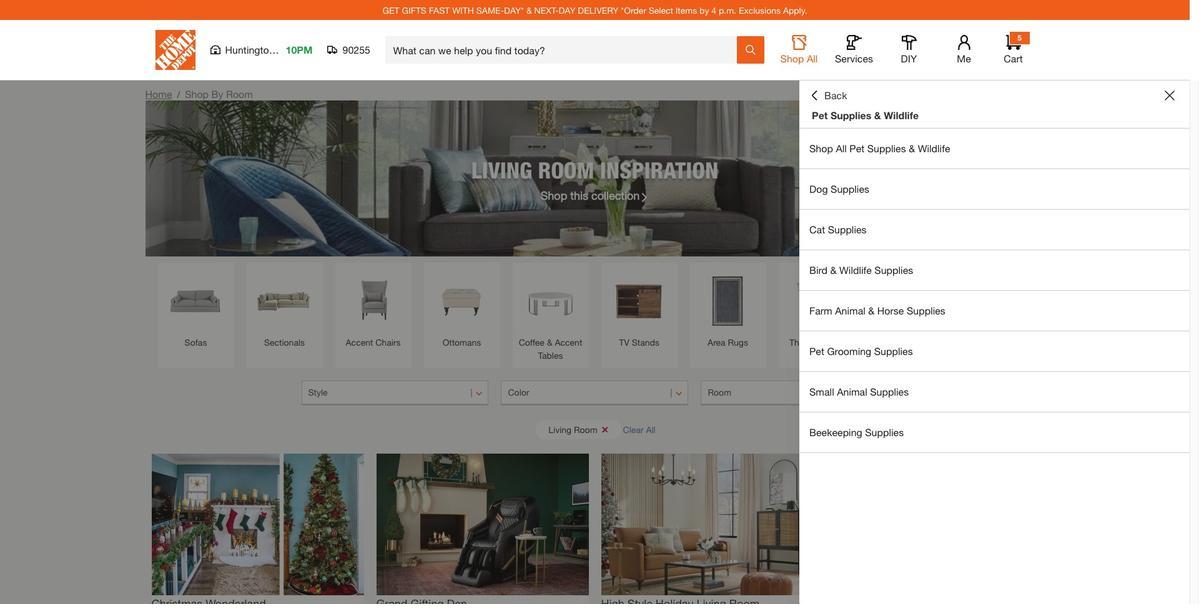 Task type: locate. For each thing, give the bounding box(es) containing it.
1 horizontal spatial living
[[549, 424, 572, 435]]

sofas link
[[164, 269, 228, 349]]

living inside button
[[549, 424, 572, 435]]

ottomans
[[443, 337, 481, 348]]

throw left pillows
[[790, 337, 814, 348]]

animal right the farm
[[835, 305, 866, 317]]

shop for shop all pet supplies & wildlife
[[809, 142, 833, 154]]

clear
[[623, 424, 644, 435]]

supplies
[[831, 109, 872, 121], [867, 142, 906, 154], [831, 183, 869, 195], [828, 224, 867, 235], [875, 264, 913, 276], [907, 305, 945, 317], [874, 345, 913, 357], [870, 386, 909, 398], [865, 427, 904, 438]]

2 throw from the left
[[875, 337, 899, 348]]

living room inspiration
[[471, 156, 718, 183]]

& right bird
[[830, 264, 837, 276]]

style button
[[301, 381, 489, 406]]

supplies down back
[[831, 109, 872, 121]]

pet supplies & wildlife
[[812, 109, 919, 121]]

supplies right dog
[[831, 183, 869, 195]]

2 vertical spatial all
[[646, 424, 656, 435]]

supplies down small animal supplies
[[865, 427, 904, 438]]

shop up dog
[[809, 142, 833, 154]]

2 horizontal spatial all
[[836, 142, 847, 154]]

cart 5
[[1004, 33, 1023, 64]]

area rugs image
[[696, 269, 760, 333]]

tv stands image
[[607, 269, 671, 333]]

4
[[712, 5, 716, 15]]

2 horizontal spatial stretchy image image
[[601, 454, 814, 596]]

1 throw from the left
[[790, 337, 814, 348]]

pet down the 'pet supplies & wildlife' on the top
[[850, 142, 865, 154]]

pet for grooming
[[809, 345, 824, 357]]

pet grooming supplies link
[[799, 332, 1190, 372]]

all for shop all
[[807, 52, 818, 64]]

farm animal & horse supplies
[[809, 305, 945, 317]]

pet for supplies
[[812, 109, 828, 121]]

dog supplies link
[[799, 169, 1190, 209]]

2 vertical spatial pet
[[809, 345, 824, 357]]

0 horizontal spatial accent
[[346, 337, 373, 348]]

1 horizontal spatial throw
[[875, 337, 899, 348]]

accent chairs link
[[341, 269, 405, 349]]

sofas
[[185, 337, 207, 348]]

collection
[[591, 188, 640, 202]]

stretchy image image
[[151, 454, 364, 596], [376, 454, 589, 596], [601, 454, 814, 596]]

accent up tables
[[555, 337, 582, 348]]

0 horizontal spatial all
[[646, 424, 656, 435]]

curtains & drapes image
[[962, 269, 1026, 333]]

living room
[[549, 424, 597, 435]]

home
[[145, 88, 172, 100]]

animal right "small"
[[837, 386, 867, 398]]

same-
[[476, 5, 504, 15]]

sectionals link
[[253, 269, 316, 349]]

tv
[[619, 337, 629, 348]]

room down color button
[[574, 424, 597, 435]]

park
[[277, 44, 298, 56]]

small
[[809, 386, 834, 398]]

room down area
[[708, 387, 731, 398]]

accent
[[346, 337, 373, 348], [555, 337, 582, 348]]

all up dog supplies
[[836, 142, 847, 154]]

shop inside button
[[780, 52, 804, 64]]

sofas image
[[164, 269, 228, 333]]

90255 button
[[328, 44, 371, 56]]

0 vertical spatial animal
[[835, 305, 866, 317]]

0 horizontal spatial throw
[[790, 337, 814, 348]]

animal for farm
[[835, 305, 866, 317]]

/
[[177, 89, 180, 100]]

1 horizontal spatial all
[[807, 52, 818, 64]]

& up tables
[[547, 337, 553, 348]]

dog supplies
[[809, 183, 869, 195]]

What can we help you find today? search field
[[393, 37, 736, 63]]

all for clear all
[[646, 424, 656, 435]]

1 vertical spatial pet
[[850, 142, 865, 154]]

& inside bird & wildlife supplies link
[[830, 264, 837, 276]]

0 vertical spatial living
[[471, 156, 532, 183]]

& left 'horse'
[[868, 305, 875, 317]]

0 vertical spatial pet
[[812, 109, 828, 121]]

shop down apply.
[[780, 52, 804, 64]]

shop inside 'link'
[[541, 188, 567, 202]]

room up this
[[538, 156, 594, 183]]

fast
[[429, 5, 450, 15]]

1 vertical spatial all
[[836, 142, 847, 154]]

accent chairs
[[346, 337, 401, 348]]

cat supplies
[[809, 224, 867, 235]]

shop
[[780, 52, 804, 64], [185, 88, 209, 100], [809, 142, 833, 154], [541, 188, 567, 202]]

back button
[[809, 89, 847, 102]]

living room button
[[536, 421, 621, 439]]

pet down back button
[[812, 109, 828, 121]]

sectionals
[[264, 337, 305, 348]]

area
[[708, 337, 726, 348]]

all right the clear
[[646, 424, 656, 435]]

shop all pet supplies & wildlife
[[809, 142, 950, 154]]

3 stretchy image image from the left
[[601, 454, 814, 596]]

with
[[452, 5, 474, 15]]

1 vertical spatial animal
[[837, 386, 867, 398]]

shop for shop all
[[780, 52, 804, 64]]

0 vertical spatial wildlife
[[884, 109, 919, 121]]

1 horizontal spatial accent
[[555, 337, 582, 348]]

living for living room inspiration
[[471, 156, 532, 183]]

supplies up the 'blankets'
[[907, 305, 945, 317]]

accent chairs image
[[341, 269, 405, 333]]

throw
[[790, 337, 814, 348], [875, 337, 899, 348]]

throw pillows image
[[785, 269, 848, 333]]

throw pillows
[[790, 337, 844, 348]]

room button
[[701, 381, 888, 406]]

shop all button
[[779, 35, 819, 65]]

0 horizontal spatial stretchy image image
[[151, 454, 364, 596]]

shop for shop this collection
[[541, 188, 567, 202]]

get
[[383, 5, 400, 15]]

coffee & accent tables link
[[519, 269, 582, 362]]

home link
[[145, 88, 172, 100]]

animal for small
[[837, 386, 867, 398]]

2 accent from the left
[[555, 337, 582, 348]]

chairs
[[376, 337, 401, 348]]

coffee & accent tables
[[519, 337, 582, 361]]

0 horizontal spatial living
[[471, 156, 532, 183]]

services button
[[834, 35, 874, 65]]

& down the 'pet supplies & wildlife' on the top
[[909, 142, 915, 154]]

shop left this
[[541, 188, 567, 202]]

drawer close image
[[1165, 91, 1175, 101]]

cat supplies link
[[799, 210, 1190, 250]]

me button
[[944, 35, 984, 65]]

beekeeping
[[809, 427, 862, 438]]

living
[[471, 156, 532, 183], [549, 424, 572, 435]]

sectionals image
[[253, 269, 316, 333]]

throw for throw blankets
[[875, 337, 899, 348]]

pet
[[812, 109, 828, 121], [850, 142, 865, 154], [809, 345, 824, 357]]

all up back button
[[807, 52, 818, 64]]

accent left chairs
[[346, 337, 373, 348]]

pillows
[[816, 337, 844, 348]]

pet left grooming
[[809, 345, 824, 357]]

area rugs
[[708, 337, 748, 348]]

1 horizontal spatial stretchy image image
[[376, 454, 589, 596]]

room
[[226, 88, 253, 100], [538, 156, 594, 183], [708, 387, 731, 398], [574, 424, 597, 435]]

throw left the 'blankets'
[[875, 337, 899, 348]]

all for shop all pet supplies & wildlife
[[836, 142, 847, 154]]

menu
[[799, 129, 1190, 453]]

throw pillows link
[[785, 269, 848, 349]]

coffee & accent tables image
[[519, 269, 582, 333]]

supplies down the 'pet supplies & wildlife' on the top
[[867, 142, 906, 154]]

clear all button
[[623, 418, 656, 442]]

10pm
[[286, 44, 313, 56]]

feedback link image
[[1182, 211, 1199, 279]]

day
[[559, 5, 576, 15]]

animal
[[835, 305, 866, 317], [837, 386, 867, 398]]

0 vertical spatial all
[[807, 52, 818, 64]]

1 stretchy image image from the left
[[151, 454, 364, 596]]

2 vertical spatial wildlife
[[839, 264, 872, 276]]

1 vertical spatial living
[[549, 424, 572, 435]]



Task type: describe. For each thing, give the bounding box(es) containing it.
diy button
[[889, 35, 929, 65]]

pet grooming supplies
[[809, 345, 913, 357]]

bird
[[809, 264, 828, 276]]

p.m.
[[719, 5, 736, 15]]

cart
[[1004, 52, 1023, 64]]

tables
[[538, 350, 563, 361]]

items
[[676, 5, 697, 15]]

style
[[308, 387, 328, 398]]

clear all
[[623, 424, 656, 435]]

farm animal & horse supplies link
[[799, 291, 1190, 331]]

this
[[570, 188, 588, 202]]

& inside farm animal & horse supplies link
[[868, 305, 875, 317]]

bird & wildlife supplies link
[[799, 250, 1190, 290]]

tv stands
[[619, 337, 659, 348]]

exclusions
[[739, 5, 781, 15]]

by
[[700, 5, 709, 15]]

apply.
[[783, 5, 807, 15]]

color button
[[501, 381, 689, 406]]

farm
[[809, 305, 832, 317]]

throw blankets image
[[873, 269, 937, 333]]

& inside coffee & accent tables
[[547, 337, 553, 348]]

horse
[[877, 305, 904, 317]]

area rugs link
[[696, 269, 760, 349]]

gifts
[[402, 5, 427, 15]]

& right day*
[[526, 5, 532, 15]]

stands
[[632, 337, 659, 348]]

blankets
[[902, 337, 936, 348]]

huntington park
[[225, 44, 298, 56]]

ottomans image
[[430, 269, 494, 333]]

next-
[[534, 5, 559, 15]]

5
[[1018, 33, 1022, 42]]

& inside the shop all pet supplies & wildlife link
[[909, 142, 915, 154]]

dog
[[809, 183, 828, 195]]

diy
[[901, 52, 917, 64]]

color
[[508, 387, 529, 398]]

select
[[649, 5, 673, 15]]

supplies up 'horse'
[[875, 264, 913, 276]]

room right by
[[226, 88, 253, 100]]

huntington
[[225, 44, 275, 56]]

bird & wildlife supplies
[[809, 264, 913, 276]]

services
[[835, 52, 873, 64]]

menu containing shop all pet supplies & wildlife
[[799, 129, 1190, 453]]

small animal supplies link
[[799, 372, 1190, 412]]

*order
[[621, 5, 646, 15]]

accent inside coffee & accent tables
[[555, 337, 582, 348]]

tv stands link
[[607, 269, 671, 349]]

coffee
[[519, 337, 545, 348]]

home / shop by room
[[145, 88, 253, 100]]

& up 'shop all pet supplies & wildlife'
[[874, 109, 881, 121]]

room inside living room button
[[574, 424, 597, 435]]

supplies down 'horse'
[[874, 345, 913, 357]]

small animal supplies
[[809, 386, 909, 398]]

beekeeping supplies link
[[799, 413, 1190, 453]]

rugs
[[728, 337, 748, 348]]

the home depot logo image
[[155, 30, 195, 70]]

cat
[[809, 224, 825, 235]]

throw for throw pillows
[[790, 337, 814, 348]]

ottomans link
[[430, 269, 494, 349]]

1 vertical spatial wildlife
[[918, 142, 950, 154]]

shop right "/"
[[185, 88, 209, 100]]

room inside room button
[[708, 387, 731, 398]]

day*
[[504, 5, 524, 15]]

inspiration
[[600, 156, 718, 183]]

back
[[824, 89, 847, 101]]

beekeeping supplies
[[809, 427, 904, 438]]

delivery
[[578, 5, 619, 15]]

by
[[211, 88, 223, 100]]

2 stretchy image image from the left
[[376, 454, 589, 596]]

grooming
[[827, 345, 871, 357]]

90255
[[343, 44, 370, 56]]

living for living room
[[549, 424, 572, 435]]

shop this collection link
[[541, 187, 649, 204]]

supplies right cat on the top right of page
[[828, 224, 867, 235]]

1 accent from the left
[[346, 337, 373, 348]]

throw blankets
[[875, 337, 936, 348]]

shop all
[[780, 52, 818, 64]]

me
[[957, 52, 971, 64]]

supplies down pet grooming supplies
[[870, 386, 909, 398]]

get gifts fast with same-day* & next-day delivery *order select items by 4 p.m. exclusions apply.
[[383, 5, 807, 15]]

throw blankets link
[[873, 269, 937, 349]]

shop this collection
[[541, 188, 640, 202]]



Task type: vqa. For each thing, say whether or not it's contained in the screenshot.
bottom Animal
yes



